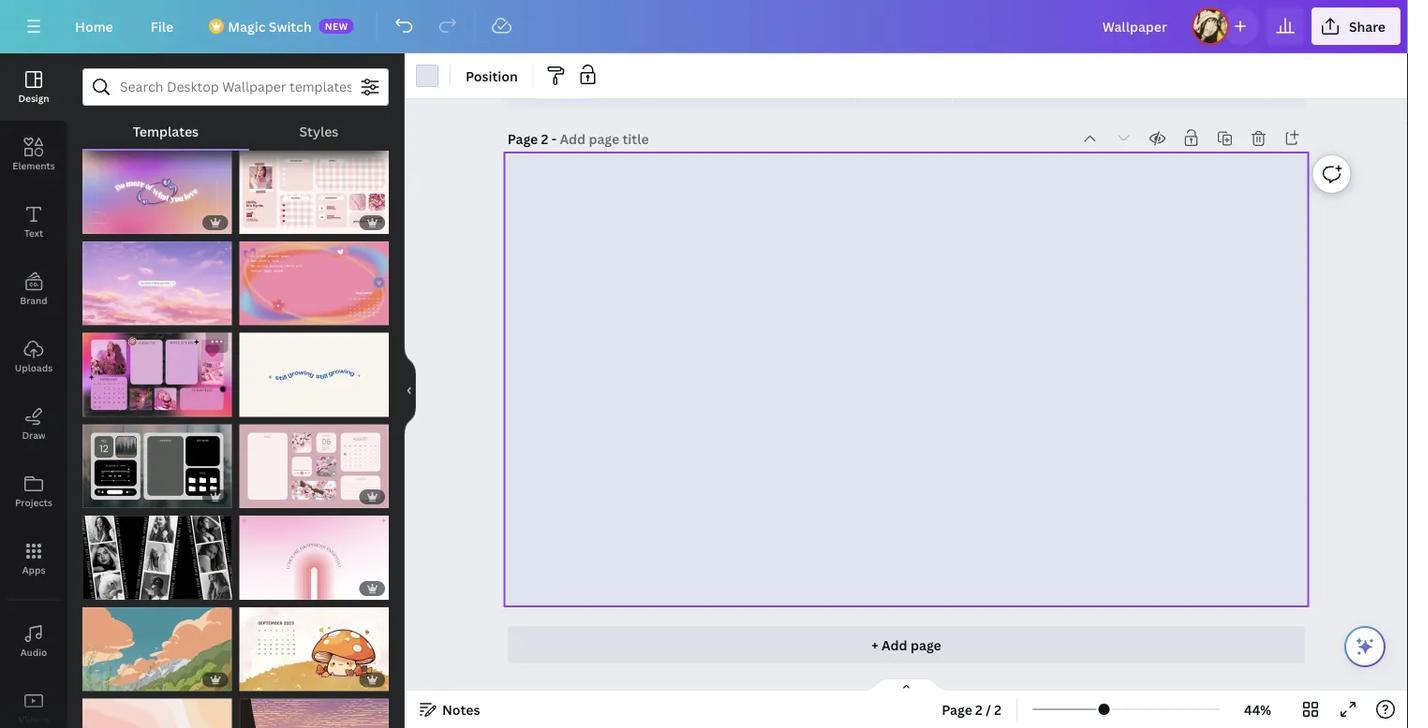 Task type: describe. For each thing, give the bounding box(es) containing it.
add
[[882, 637, 908, 654]]

notes
[[442, 701, 480, 719]]

orange cartoon illustrated autumn cute mushroom september desktop wallpaper group
[[239, 597, 389, 692]]

black and white photo collage motivational quote desktop wallpaper group
[[82, 505, 232, 600]]

text button
[[0, 188, 67, 256]]

home link
[[60, 7, 128, 45]]

pastel pink minimalist inspirational desktop wallpaper image
[[239, 516, 389, 600]]

design button
[[0, 53, 67, 121]]

page 2 -
[[508, 130, 560, 148]]

file button
[[136, 7, 189, 45]]

audio
[[20, 647, 47, 659]]

design
[[18, 92, 49, 104]]

side panel tab list
[[0, 53, 67, 729]]

Search Desktop Wallpaper templates search field
[[120, 69, 351, 105]]

pink cute aesthetic background desktop wallpaper image
[[239, 150, 389, 234]]

bone white simple still growing desktop wallpaper image
[[239, 333, 389, 417]]

pastel pink minimalist inspirational desktop wallpaper group
[[239, 505, 389, 600]]

pink gradient kpop aesthetic desktop wallpaper image
[[82, 333, 232, 417]]

1
[[249, 308, 254, 321]]

apps
[[22, 564, 45, 577]]

share
[[1349, 17, 1386, 35]]

templates button
[[82, 113, 249, 149]]

2 left /
[[975, 701, 983, 719]]

pink and purple minimalist motivational quote desktop wallpaper image
[[82, 242, 232, 326]]

position
[[466, 67, 518, 85]]

styles button
[[249, 113, 389, 149]]

page for page 2 / 2
[[942, 701, 972, 719]]

black minimalist aesthetic desktop wallpaper group
[[82, 414, 232, 509]]

canva assistant image
[[1354, 636, 1376, 659]]

of
[[257, 308, 271, 321]]

uploads button
[[0, 323, 67, 391]]

black and white photo collage motivational quote desktop wallpaper image
[[82, 516, 232, 600]]

+ add page
[[872, 637, 941, 654]]

brand button
[[0, 256, 67, 323]]

/
[[986, 701, 991, 719]]

brand
[[20, 294, 48, 307]]

purple orange aesthetic quotes desktop wallpaper group
[[82, 139, 232, 234]]

new
[[325, 20, 348, 32]]

file
[[151, 17, 174, 35]]

purple orange aesthetic quotes desktop wallpaper image
[[82, 150, 232, 234]]

blush wave desktop wallpaper image
[[82, 700, 232, 729]]

text
[[24, 227, 43, 239]]

position button
[[458, 61, 525, 91]]

elements
[[12, 159, 55, 172]]

2 inside group
[[274, 308, 279, 321]]

videos button
[[0, 676, 67, 729]]

pink cute aesthetic background desktop wallpaper group
[[239, 139, 389, 234]]



Task type: vqa. For each thing, say whether or not it's contained in the screenshot.
Page 1 image
no



Task type: locate. For each thing, give the bounding box(es) containing it.
styles
[[299, 122, 339, 140]]

hide image
[[404, 346, 416, 436]]

blush wave desktop wallpaper group
[[82, 688, 232, 729]]

magic switch
[[228, 17, 312, 35]]

pink aesthetic desktop wallpaper group
[[239, 414, 389, 509]]

home
[[75, 17, 113, 35]]

modern gradient y2k desktop wallpaper group
[[239, 230, 389, 326]]

1 horizontal spatial page
[[942, 701, 972, 719]]

2
[[541, 130, 548, 148], [274, 308, 279, 321], [975, 701, 983, 719], [994, 701, 1002, 719]]

page 2 / 2
[[942, 701, 1002, 719]]

page left /
[[942, 701, 972, 719]]

-
[[552, 130, 557, 148]]

draw
[[22, 429, 46, 442]]

notes button
[[412, 695, 488, 725]]

page 2 / 2 button
[[934, 695, 1009, 725]]

page
[[911, 637, 941, 654]]

0 vertical spatial page
[[508, 130, 538, 148]]

+
[[872, 637, 879, 654]]

main menu bar
[[0, 0, 1408, 53]]

colorful nature and sky desktop wallpaper image
[[82, 608, 232, 692]]

2 right of
[[274, 308, 279, 321]]

violet illustrated sea view desktop wallpaper image
[[239, 700, 389, 729]]

page for page 2 -
[[508, 130, 538, 148]]

violet illustrated sea view desktop wallpaper group
[[239, 688, 389, 729]]

2 left -
[[541, 130, 548, 148]]

2 right /
[[994, 701, 1002, 719]]

44%
[[1244, 701, 1271, 719]]

projects button
[[0, 458, 67, 526]]

page
[[508, 130, 538, 148], [942, 701, 972, 719]]

draw button
[[0, 391, 67, 458]]

videos
[[18, 714, 49, 727]]

Page title text field
[[560, 129, 651, 148]]

1 of 2
[[249, 308, 279, 321]]

#dde4f1 image
[[416, 65, 439, 87]]

page inside page 2 / 2 button
[[942, 701, 972, 719]]

1 vertical spatial page
[[942, 701, 972, 719]]

projects
[[15, 497, 52, 509]]

pink aesthetic desktop wallpaper image
[[239, 425, 389, 509]]

Design title text field
[[1088, 7, 1184, 45]]

#dde4f1 image
[[416, 65, 439, 87]]

magic
[[228, 17, 266, 35]]

+ add page button
[[508, 627, 1305, 664]]

page left -
[[508, 130, 538, 148]]

apps button
[[0, 526, 67, 593]]

show pages image
[[862, 678, 951, 693]]

44% button
[[1228, 695, 1288, 725]]

black minimalist aesthetic desktop wallpaper image
[[82, 425, 232, 509]]

uploads
[[15, 362, 53, 374]]

switch
[[269, 17, 312, 35]]

0 horizontal spatial page
[[508, 130, 538, 148]]

elements button
[[0, 121, 67, 188]]

bone white simple still growing desktop wallpaper group
[[239, 322, 389, 417]]

audio button
[[0, 608, 67, 676]]

pink and purple minimalist motivational quote desktop wallpaper group
[[82, 230, 232, 326]]

share button
[[1312, 7, 1401, 45]]

pink gradient kpop aesthetic desktop wallpaper group
[[82, 322, 232, 417]]

colorful nature and sky desktop wallpaper group
[[82, 597, 232, 692]]

templates
[[133, 122, 199, 140]]

orange cartoon illustrated autumn cute mushroom september desktop wallpaper image
[[239, 608, 389, 692]]



